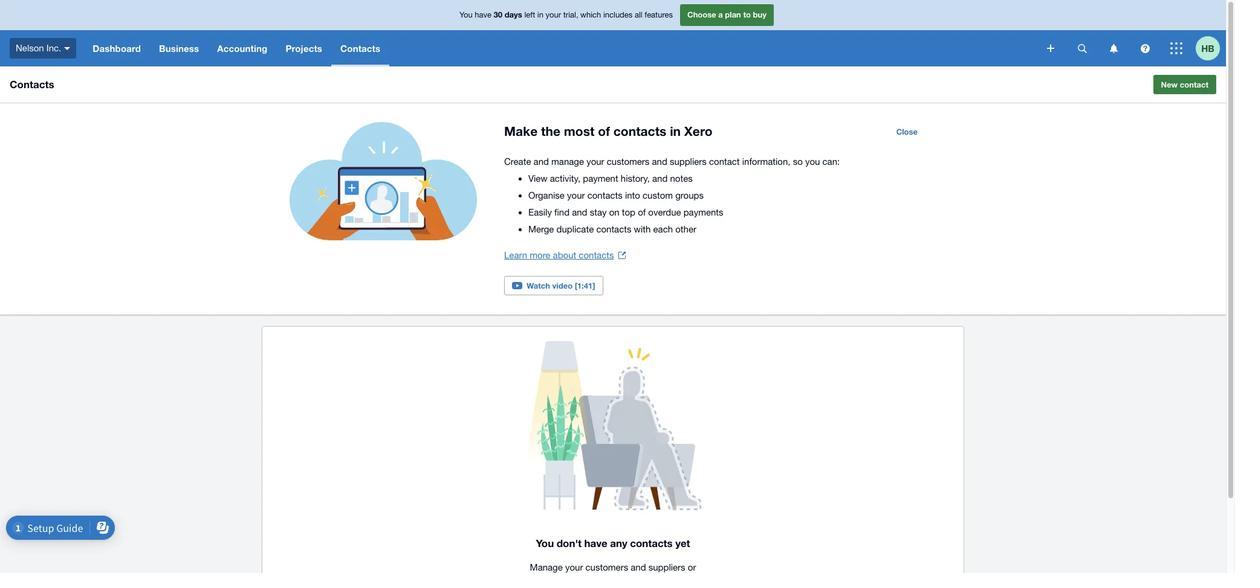 Task type: locate. For each thing, give the bounding box(es) containing it.
your
[[546, 10, 561, 19], [587, 157, 604, 167], [567, 190, 585, 201], [565, 563, 583, 573]]

have left 30
[[475, 10, 492, 19]]

find
[[554, 207, 570, 218]]

contacts down merge duplicate contacts with each other
[[579, 250, 614, 261]]

0 horizontal spatial in
[[537, 10, 543, 19]]

suppliers left or on the bottom right
[[649, 563, 685, 573]]

contact down xero at the top right
[[709, 157, 740, 167]]

and
[[534, 157, 549, 167], [652, 157, 667, 167], [652, 174, 668, 184], [572, 207, 587, 218], [631, 563, 646, 573]]

you left 30
[[459, 10, 473, 19]]

in for contacts
[[670, 124, 681, 139]]

1 vertical spatial customers
[[586, 563, 628, 573]]

your inside "manage your customers and suppliers or"
[[565, 563, 583, 573]]

of
[[598, 124, 610, 139], [638, 207, 646, 218]]

customers up 'history,'
[[607, 157, 650, 167]]

0 horizontal spatial contacts
[[10, 78, 54, 91]]

notes
[[670, 174, 693, 184]]

most
[[564, 124, 594, 139]]

contacts right projects
[[340, 43, 380, 54]]

accounting
[[217, 43, 267, 54]]

contacts
[[340, 43, 380, 54], [10, 78, 54, 91]]

xero
[[684, 124, 713, 139]]

into
[[625, 190, 640, 201]]

inc.
[[46, 43, 61, 53]]

in right left
[[537, 10, 543, 19]]

1 horizontal spatial in
[[670, 124, 681, 139]]

information,
[[742, 157, 790, 167]]

view
[[528, 174, 548, 184]]

0 horizontal spatial of
[[598, 124, 610, 139]]

projects
[[286, 43, 322, 54]]

1 horizontal spatial contact
[[1180, 80, 1209, 89]]

duplicate
[[557, 224, 594, 235]]

your down activity,
[[567, 190, 585, 201]]

organise
[[528, 190, 565, 201]]

days
[[505, 10, 522, 19]]

have left any
[[584, 537, 607, 550]]

can:
[[823, 157, 840, 167]]

contacts left yet
[[630, 537, 673, 550]]

plan
[[725, 10, 741, 19]]

your down don't
[[565, 563, 583, 573]]

payment
[[583, 174, 618, 184]]

make the most of contacts in xero
[[504, 124, 713, 139]]

1 horizontal spatial have
[[584, 537, 607, 550]]

view activity, payment history, and notes
[[528, 174, 693, 184]]

navigation
[[84, 30, 1039, 67]]

don't
[[557, 537, 582, 550]]

on
[[609, 207, 619, 218]]

in left xero at the top right
[[670, 124, 681, 139]]

more
[[530, 250, 550, 261]]

0 horizontal spatial contact
[[709, 157, 740, 167]]

customers
[[607, 157, 650, 167], [586, 563, 628, 573]]

1 vertical spatial in
[[670, 124, 681, 139]]

svg image
[[1078, 44, 1087, 53], [1110, 44, 1118, 53], [1141, 44, 1150, 53], [1047, 45, 1054, 52], [64, 47, 70, 50]]

banner containing hb
[[0, 0, 1226, 67]]

about
[[553, 250, 576, 261]]

have inside you have 30 days left in your trial, which includes all features
[[475, 10, 492, 19]]

so
[[793, 157, 803, 167]]

0 vertical spatial contacts
[[340, 43, 380, 54]]

top
[[622, 207, 635, 218]]

watch video [1:41]
[[527, 281, 595, 291]]

trial,
[[563, 10, 578, 19]]

customers down you don't have any contacts yet
[[586, 563, 628, 573]]

you left don't
[[536, 537, 554, 550]]

other
[[675, 224, 696, 235]]

0 vertical spatial contact
[[1180, 80, 1209, 89]]

you
[[459, 10, 473, 19], [536, 537, 554, 550]]

0 horizontal spatial you
[[459, 10, 473, 19]]

0 horizontal spatial have
[[475, 10, 492, 19]]

0 vertical spatial you
[[459, 10, 473, 19]]

you for you don't have any contacts yet
[[536, 537, 554, 550]]

hb
[[1201, 43, 1215, 54]]

svg image
[[1170, 42, 1183, 54]]

suppliers
[[670, 157, 707, 167], [649, 563, 685, 573]]

you inside you have 30 days left in your trial, which includes all features
[[459, 10, 473, 19]]

1 vertical spatial contacts
[[10, 78, 54, 91]]

1 horizontal spatial you
[[536, 537, 554, 550]]

payments
[[684, 207, 723, 218]]

easily find and stay on top of overdue payments
[[528, 207, 723, 218]]

you have 30 days left in your trial, which includes all features
[[459, 10, 673, 19]]

0 vertical spatial of
[[598, 124, 610, 139]]

suppliers up notes
[[670, 157, 707, 167]]

1 vertical spatial of
[[638, 207, 646, 218]]

groups
[[675, 190, 704, 201]]

manage
[[530, 563, 563, 573]]

your left trial,
[[546, 10, 561, 19]]

1 vertical spatial contact
[[709, 157, 740, 167]]

the
[[541, 124, 560, 139]]

suppliers inside "manage your customers and suppliers or"
[[649, 563, 685, 573]]

1 vertical spatial suppliers
[[649, 563, 685, 573]]

contact
[[1180, 80, 1209, 89], [709, 157, 740, 167]]

contacts button
[[331, 30, 390, 67]]

1 horizontal spatial contacts
[[340, 43, 380, 54]]

create
[[504, 157, 531, 167]]

business button
[[150, 30, 208, 67]]

have
[[475, 10, 492, 19], [584, 537, 607, 550]]

nelson inc.
[[16, 43, 61, 53]]

in
[[537, 10, 543, 19], [670, 124, 681, 139]]

features
[[645, 10, 673, 19]]

and inside "manage your customers and suppliers or"
[[631, 563, 646, 573]]

history,
[[621, 174, 650, 184]]

close
[[896, 127, 918, 137]]

hb button
[[1196, 30, 1226, 67]]

contacts down the nelson
[[10, 78, 54, 91]]

you don't have any contacts yet image
[[277, 342, 949, 511]]

of right most
[[598, 124, 610, 139]]

new contact
[[1161, 80, 1209, 89]]

stay
[[590, 207, 607, 218]]

business
[[159, 43, 199, 54]]

new
[[1161, 80, 1178, 89]]

watch video [1:41] button
[[504, 276, 603, 296]]

you for you have 30 days left in your trial, which includes all features
[[459, 10, 473, 19]]

in inside you have 30 days left in your trial, which includes all features
[[537, 10, 543, 19]]

banner
[[0, 0, 1226, 67]]

1 vertical spatial you
[[536, 537, 554, 550]]

you don't have any contacts yet
[[536, 537, 690, 550]]

create and manage your customers and suppliers contact information, so you can:
[[504, 157, 840, 167]]

0 vertical spatial in
[[537, 10, 543, 19]]

each
[[653, 224, 673, 235]]

of right top
[[638, 207, 646, 218]]

overdue
[[648, 207, 681, 218]]

contact right new
[[1180, 80, 1209, 89]]

learn more about contacts link
[[504, 247, 626, 264]]

0 vertical spatial have
[[475, 10, 492, 19]]

which
[[580, 10, 601, 19]]

contacts
[[614, 124, 666, 139], [587, 190, 623, 201], [596, 224, 631, 235], [579, 250, 614, 261], [630, 537, 673, 550]]

new contact button
[[1153, 75, 1216, 94]]

a
[[718, 10, 723, 19]]



Task type: vqa. For each thing, say whether or not it's contained in the screenshot.
right of
yes



Task type: describe. For each thing, give the bounding box(es) containing it.
in for left
[[537, 10, 543, 19]]

[1:41]
[[575, 281, 595, 291]]

manage your customers and suppliers or
[[530, 563, 696, 574]]

nelson inc. button
[[0, 30, 84, 67]]

contacts down the on
[[596, 224, 631, 235]]

navigation containing dashboard
[[84, 30, 1039, 67]]

all
[[635, 10, 642, 19]]

organise your contacts into custom groups
[[528, 190, 704, 201]]

includes
[[603, 10, 633, 19]]

video
[[552, 281, 573, 291]]

30
[[494, 10, 502, 19]]

you
[[805, 157, 820, 167]]

contact inside button
[[1180, 80, 1209, 89]]

1 vertical spatial have
[[584, 537, 607, 550]]

projects button
[[277, 30, 331, 67]]

dashboard
[[93, 43, 141, 54]]

custom
[[643, 190, 673, 201]]

any
[[610, 537, 627, 550]]

svg image inside nelson inc. popup button
[[64, 47, 70, 50]]

close button
[[889, 122, 925, 141]]

choose
[[687, 10, 716, 19]]

your inside you have 30 days left in your trial, which includes all features
[[546, 10, 561, 19]]

make
[[504, 124, 538, 139]]

contacts up create and manage your customers and suppliers contact information, so you can:
[[614, 124, 666, 139]]

learn more about contacts
[[504, 250, 614, 261]]

your up "payment"
[[587, 157, 604, 167]]

merge duplicate contacts with each other
[[528, 224, 696, 235]]

learn
[[504, 250, 527, 261]]

choose a plan to buy
[[687, 10, 767, 19]]

watch
[[527, 281, 550, 291]]

manage
[[551, 157, 584, 167]]

with
[[634, 224, 651, 235]]

left
[[524, 10, 535, 19]]

activity,
[[550, 174, 580, 184]]

to
[[743, 10, 751, 19]]

0 vertical spatial suppliers
[[670, 157, 707, 167]]

buy
[[753, 10, 767, 19]]

nelson
[[16, 43, 44, 53]]

dashboard link
[[84, 30, 150, 67]]

merge
[[528, 224, 554, 235]]

or
[[688, 563, 696, 573]]

easily
[[528, 207, 552, 218]]

yet
[[675, 537, 690, 550]]

accounting button
[[208, 30, 277, 67]]

contacts inside dropdown button
[[340, 43, 380, 54]]

0 vertical spatial customers
[[607, 157, 650, 167]]

1 horizontal spatial of
[[638, 207, 646, 218]]

contacts down "payment"
[[587, 190, 623, 201]]

customers inside "manage your customers and suppliers or"
[[586, 563, 628, 573]]



